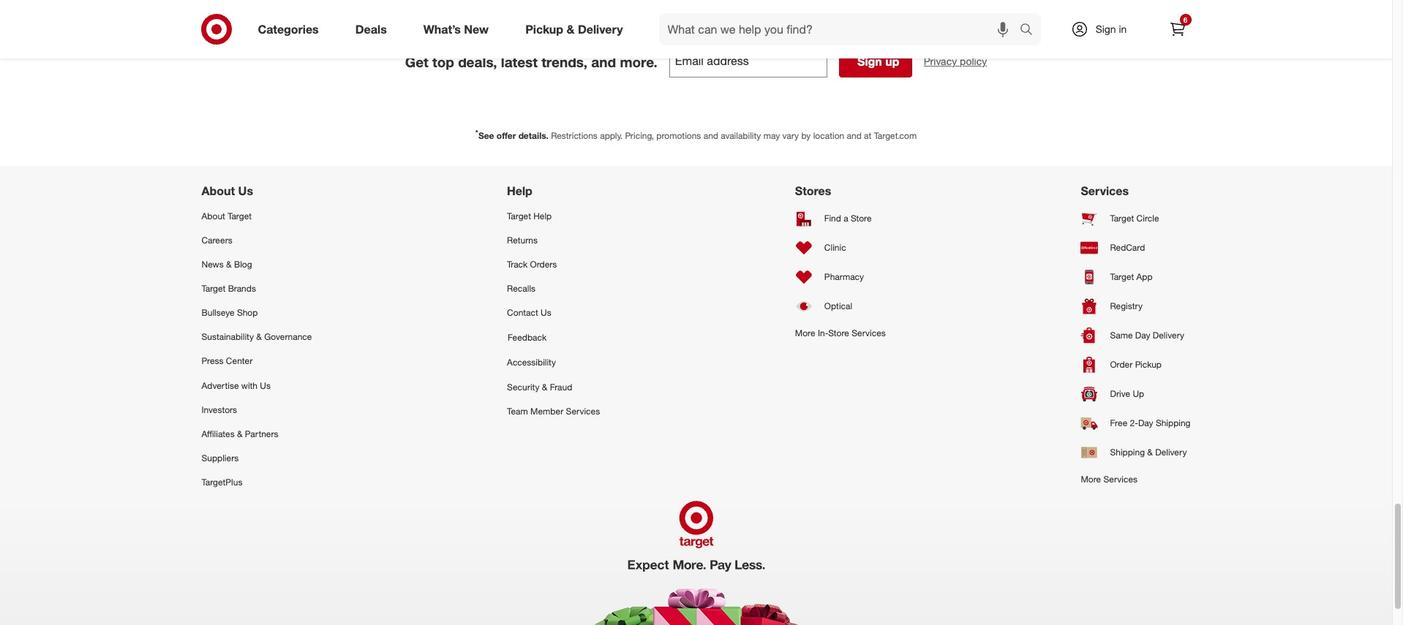Task type: describe. For each thing, give the bounding box(es) containing it.
order
[[1110, 359, 1133, 370]]

target help link
[[507, 204, 600, 228]]

targetplus link
[[202, 471, 312, 495]]

news & blog
[[202, 259, 252, 270]]

privacy policy
[[924, 55, 987, 68]]

shop
[[237, 307, 258, 318]]

drive up
[[1110, 389, 1145, 400]]

suppliers link
[[202, 446, 312, 471]]

targetplus
[[202, 477, 243, 488]]

pricing,
[[625, 131, 654, 142]]

advertise
[[202, 380, 239, 391]]

returns
[[507, 235, 538, 246]]

sign in
[[1096, 23, 1127, 35]]

contact us link
[[507, 301, 600, 325]]

target circle link
[[1081, 204, 1191, 233]]

location
[[814, 131, 845, 142]]

shipping inside 'link'
[[1110, 447, 1145, 458]]

feedback button
[[507, 325, 600, 351]]

us for contact us
[[541, 307, 552, 318]]

& for pickup
[[567, 22, 575, 36]]

registry
[[1110, 301, 1143, 312]]

shipping & delivery
[[1110, 447, 1187, 458]]

what's
[[424, 22, 461, 36]]

us for about us
[[238, 183, 253, 198]]

offer
[[497, 131, 516, 142]]

target circle
[[1110, 213, 1160, 224]]

news & blog link
[[202, 252, 312, 277]]

registry link
[[1081, 292, 1191, 321]]

with
[[241, 380, 258, 391]]

center
[[226, 356, 253, 367]]

app
[[1137, 272, 1153, 282]]

services inside the team member services link
[[566, 406, 600, 417]]

categories
[[258, 22, 319, 36]]

sign for sign up
[[858, 54, 882, 69]]

pickup inside order pickup link
[[1135, 359, 1162, 370]]

target: expect more. pay less. image
[[491, 495, 902, 626]]

partners
[[245, 429, 278, 440]]

redcard
[[1110, 242, 1146, 253]]

0 horizontal spatial and
[[591, 53, 616, 70]]

0 horizontal spatial help
[[507, 183, 533, 198]]

& for shipping
[[1148, 447, 1153, 458]]

& for affiliates
[[237, 429, 243, 440]]

about target
[[202, 210, 252, 221]]

services up target circle
[[1081, 183, 1129, 198]]

accessibility
[[507, 357, 556, 368]]

accessibility link
[[507, 351, 600, 375]]

more in-store services link
[[795, 321, 886, 345]]

bullseye shop link
[[202, 301, 312, 325]]

target for target help
[[507, 210, 531, 221]]

drive
[[1110, 389, 1131, 400]]

target brands link
[[202, 277, 312, 301]]

about for about us
[[202, 183, 235, 198]]

deals,
[[458, 53, 497, 70]]

sustainability & governance
[[202, 332, 312, 343]]

careers
[[202, 235, 233, 246]]

recalls link
[[507, 277, 600, 301]]

6 link
[[1162, 13, 1194, 45]]

advertise with us link
[[202, 374, 312, 398]]

privacy
[[924, 55, 957, 68]]

blog
[[234, 259, 252, 270]]

1 horizontal spatial and
[[704, 131, 719, 142]]

more in-store services
[[795, 328, 886, 339]]

careers link
[[202, 228, 312, 252]]

clinic
[[825, 242, 846, 253]]

stores
[[795, 183, 832, 198]]

& for security
[[542, 382, 548, 393]]

& for news
[[226, 259, 232, 270]]

security
[[507, 382, 540, 393]]

free
[[1110, 418, 1128, 429]]

delivery for same day delivery
[[1153, 330, 1185, 341]]

bullseye shop
[[202, 307, 258, 318]]

feedback
[[508, 332, 547, 343]]

same day delivery link
[[1081, 321, 1191, 350]]

investors link
[[202, 398, 312, 422]]

pharmacy link
[[795, 262, 886, 292]]

target.com
[[874, 131, 917, 142]]

delivery for pickup & delivery
[[578, 22, 623, 36]]

find
[[825, 213, 842, 224]]

suppliers
[[202, 453, 239, 464]]

track orders
[[507, 259, 557, 270]]

same day delivery
[[1110, 330, 1185, 341]]

0 vertical spatial day
[[1136, 330, 1151, 341]]

track orders link
[[507, 252, 600, 277]]

search button
[[1013, 13, 1048, 48]]

6
[[1184, 15, 1188, 24]]

security & fraud
[[507, 382, 573, 393]]

* see offer details. restrictions apply. pricing, promotions and availability may vary by location and at target.com
[[476, 128, 917, 142]]

bullseye
[[202, 307, 235, 318]]

sustainability
[[202, 332, 254, 343]]

investors
[[202, 404, 237, 415]]

& for sustainability
[[256, 332, 262, 343]]

may
[[764, 131, 780, 142]]

more services link
[[1081, 467, 1191, 492]]

target app link
[[1081, 262, 1191, 292]]

target for target app
[[1110, 272, 1134, 282]]

What can we help you find? suggestions appear below search field
[[659, 13, 1023, 45]]

*
[[476, 128, 479, 137]]

find a store link
[[795, 204, 886, 233]]



Task type: vqa. For each thing, say whether or not it's contained in the screenshot.
the Drive
yes



Task type: locate. For each thing, give the bounding box(es) containing it.
1 vertical spatial day
[[1139, 418, 1154, 429]]

& up trends, on the left top of the page
[[567, 22, 575, 36]]

& right affiliates
[[237, 429, 243, 440]]

1 horizontal spatial pickup
[[1135, 359, 1162, 370]]

& left blog
[[226, 259, 232, 270]]

about
[[202, 183, 235, 198], [202, 210, 225, 221]]

2 vertical spatial delivery
[[1156, 447, 1187, 458]]

target inside the about target "link"
[[228, 210, 252, 221]]

0 horizontal spatial sign
[[858, 54, 882, 69]]

brands
[[228, 283, 256, 294]]

sign for sign in
[[1096, 23, 1116, 35]]

sign
[[1096, 23, 1116, 35], [858, 54, 882, 69]]

delivery up trends, on the left top of the page
[[578, 22, 623, 36]]

free 2-day shipping link
[[1081, 409, 1191, 438]]

1 vertical spatial store
[[829, 328, 850, 339]]

about for about target
[[202, 210, 225, 221]]

1 vertical spatial delivery
[[1153, 330, 1185, 341]]

0 vertical spatial delivery
[[578, 22, 623, 36]]

security & fraud link
[[507, 375, 600, 399]]

pickup
[[526, 22, 564, 36], [1135, 359, 1162, 370]]

orders
[[530, 259, 557, 270]]

0 vertical spatial us
[[238, 183, 253, 198]]

delivery down 'free 2-day shipping'
[[1156, 447, 1187, 458]]

see
[[479, 131, 494, 142]]

target down the news on the top left
[[202, 283, 226, 294]]

more.
[[620, 53, 658, 70]]

day
[[1136, 330, 1151, 341], [1139, 418, 1154, 429]]

us up the about target "link"
[[238, 183, 253, 198]]

more for more in-store services
[[795, 328, 816, 339]]

new
[[464, 22, 489, 36]]

contact
[[507, 307, 538, 318]]

restrictions
[[551, 131, 598, 142]]

up
[[1133, 389, 1145, 400]]

day right same
[[1136, 330, 1151, 341]]

1 vertical spatial more
[[1081, 474, 1102, 485]]

services inside more in-store services link
[[852, 328, 886, 339]]

target brands
[[202, 283, 256, 294]]

& left fraud
[[542, 382, 548, 393]]

target inside target brands link
[[202, 283, 226, 294]]

services down shipping & delivery 'link'
[[1104, 474, 1138, 485]]

target up the returns
[[507, 210, 531, 221]]

affiliates & partners link
[[202, 422, 312, 446]]

about up careers
[[202, 210, 225, 221]]

policy
[[960, 55, 987, 68]]

top
[[433, 53, 454, 70]]

deals
[[355, 22, 387, 36]]

& down bullseye shop link in the left of the page
[[256, 332, 262, 343]]

trends,
[[542, 53, 588, 70]]

2-
[[1130, 418, 1139, 429]]

day right free
[[1139, 418, 1154, 429]]

sign left in
[[1096, 23, 1116, 35]]

1 vertical spatial help
[[534, 210, 552, 221]]

pickup right order
[[1135, 359, 1162, 370]]

more left in-
[[795, 328, 816, 339]]

us right contact
[[541, 307, 552, 318]]

vary
[[783, 131, 799, 142]]

target inside target circle link
[[1110, 213, 1134, 224]]

target down about us
[[228, 210, 252, 221]]

2 horizontal spatial and
[[847, 131, 862, 142]]

about up about target
[[202, 183, 235, 198]]

more down shipping & delivery 'link'
[[1081, 474, 1102, 485]]

0 vertical spatial store
[[851, 213, 872, 224]]

0 vertical spatial about
[[202, 183, 235, 198]]

about us
[[202, 183, 253, 198]]

1 vertical spatial shipping
[[1110, 447, 1145, 458]]

target for target circle
[[1110, 213, 1134, 224]]

target left app
[[1110, 272, 1134, 282]]

2 about from the top
[[202, 210, 225, 221]]

1 horizontal spatial help
[[534, 210, 552, 221]]

up
[[886, 54, 900, 69]]

deals link
[[343, 13, 405, 45]]

member
[[531, 406, 564, 417]]

1 horizontal spatial sign
[[1096, 23, 1116, 35]]

help up returns link
[[534, 210, 552, 221]]

0 vertical spatial shipping
[[1156, 418, 1191, 429]]

1 vertical spatial pickup
[[1135, 359, 1162, 370]]

sign up button
[[839, 46, 912, 78]]

press center link
[[202, 349, 312, 374]]

delivery up order pickup
[[1153, 330, 1185, 341]]

more for more services
[[1081, 474, 1102, 485]]

latest
[[501, 53, 538, 70]]

optical
[[825, 301, 853, 312]]

advertise with us
[[202, 380, 271, 391]]

and left availability
[[704, 131, 719, 142]]

circle
[[1137, 213, 1160, 224]]

privacy policy link
[[924, 54, 987, 69]]

and left at at the right
[[847, 131, 862, 142]]

target app
[[1110, 272, 1153, 282]]

details.
[[519, 131, 549, 142]]

by
[[802, 131, 811, 142]]

pickup up get top deals, latest trends, and more.
[[526, 22, 564, 36]]

1 about from the top
[[202, 183, 235, 198]]

2 vertical spatial us
[[260, 380, 271, 391]]

in
[[1119, 23, 1127, 35]]

help
[[507, 183, 533, 198], [534, 210, 552, 221]]

recalls
[[507, 283, 536, 294]]

affiliates & partners
[[202, 429, 278, 440]]

sign left "up"
[[858, 54, 882, 69]]

order pickup link
[[1081, 350, 1191, 380]]

1 vertical spatial about
[[202, 210, 225, 221]]

redcard link
[[1081, 233, 1191, 262]]

press
[[202, 356, 224, 367]]

sign in link
[[1059, 13, 1150, 45]]

same
[[1110, 330, 1133, 341]]

free 2-day shipping
[[1110, 418, 1191, 429]]

get top deals, latest trends, and more.
[[405, 53, 658, 70]]

returns link
[[507, 228, 600, 252]]

& down 'free 2-day shipping'
[[1148, 447, 1153, 458]]

more
[[795, 328, 816, 339], [1081, 474, 1102, 485]]

store down optical link
[[829, 328, 850, 339]]

services down optical link
[[852, 328, 886, 339]]

target inside target app link
[[1110, 272, 1134, 282]]

store for in-
[[829, 328, 850, 339]]

sign up
[[858, 54, 900, 69]]

0 horizontal spatial us
[[238, 183, 253, 198]]

None text field
[[669, 46, 828, 78]]

services down fraud
[[566, 406, 600, 417]]

help up target help
[[507, 183, 533, 198]]

affiliates
[[202, 429, 235, 440]]

0 horizontal spatial pickup
[[526, 22, 564, 36]]

services inside more services link
[[1104, 474, 1138, 485]]

2 horizontal spatial us
[[541, 307, 552, 318]]

target for target brands
[[202, 283, 226, 294]]

delivery
[[578, 22, 623, 36], [1153, 330, 1185, 341], [1156, 447, 1187, 458]]

1 vertical spatial us
[[541, 307, 552, 318]]

at
[[864, 131, 872, 142]]

0 horizontal spatial more
[[795, 328, 816, 339]]

what's new link
[[411, 13, 507, 45]]

and left more.
[[591, 53, 616, 70]]

1 horizontal spatial shipping
[[1156, 418, 1191, 429]]

about target link
[[202, 204, 312, 228]]

0 horizontal spatial store
[[829, 328, 850, 339]]

0 vertical spatial more
[[795, 328, 816, 339]]

0 vertical spatial pickup
[[526, 22, 564, 36]]

target left circle
[[1110, 213, 1134, 224]]

0 horizontal spatial shipping
[[1110, 447, 1145, 458]]

1 horizontal spatial store
[[851, 213, 872, 224]]

services
[[1081, 183, 1129, 198], [852, 328, 886, 339], [566, 406, 600, 417], [1104, 474, 1138, 485]]

0 vertical spatial sign
[[1096, 23, 1116, 35]]

sign inside "sign up" button
[[858, 54, 882, 69]]

governance
[[264, 332, 312, 343]]

target inside target help link
[[507, 210, 531, 221]]

shipping up more services link
[[1110, 447, 1145, 458]]

track
[[507, 259, 528, 270]]

apply.
[[600, 131, 623, 142]]

pickup inside "pickup & delivery" 'link'
[[526, 22, 564, 36]]

store for a
[[851, 213, 872, 224]]

1 vertical spatial sign
[[858, 54, 882, 69]]

store right a
[[851, 213, 872, 224]]

order pickup
[[1110, 359, 1162, 370]]

delivery for shipping & delivery
[[1156, 447, 1187, 458]]

1 horizontal spatial us
[[260, 380, 271, 391]]

a
[[844, 213, 849, 224]]

shipping & delivery link
[[1081, 438, 1191, 467]]

1 horizontal spatial more
[[1081, 474, 1102, 485]]

us right 'with'
[[260, 380, 271, 391]]

pickup & delivery link
[[513, 13, 641, 45]]

contact us
[[507, 307, 552, 318]]

search
[[1013, 23, 1048, 38]]

sign inside sign in link
[[1096, 23, 1116, 35]]

shipping up shipping & delivery
[[1156, 418, 1191, 429]]

team member services link
[[507, 399, 600, 424]]

0 vertical spatial help
[[507, 183, 533, 198]]

about inside "link"
[[202, 210, 225, 221]]

sustainability & governance link
[[202, 325, 312, 349]]



